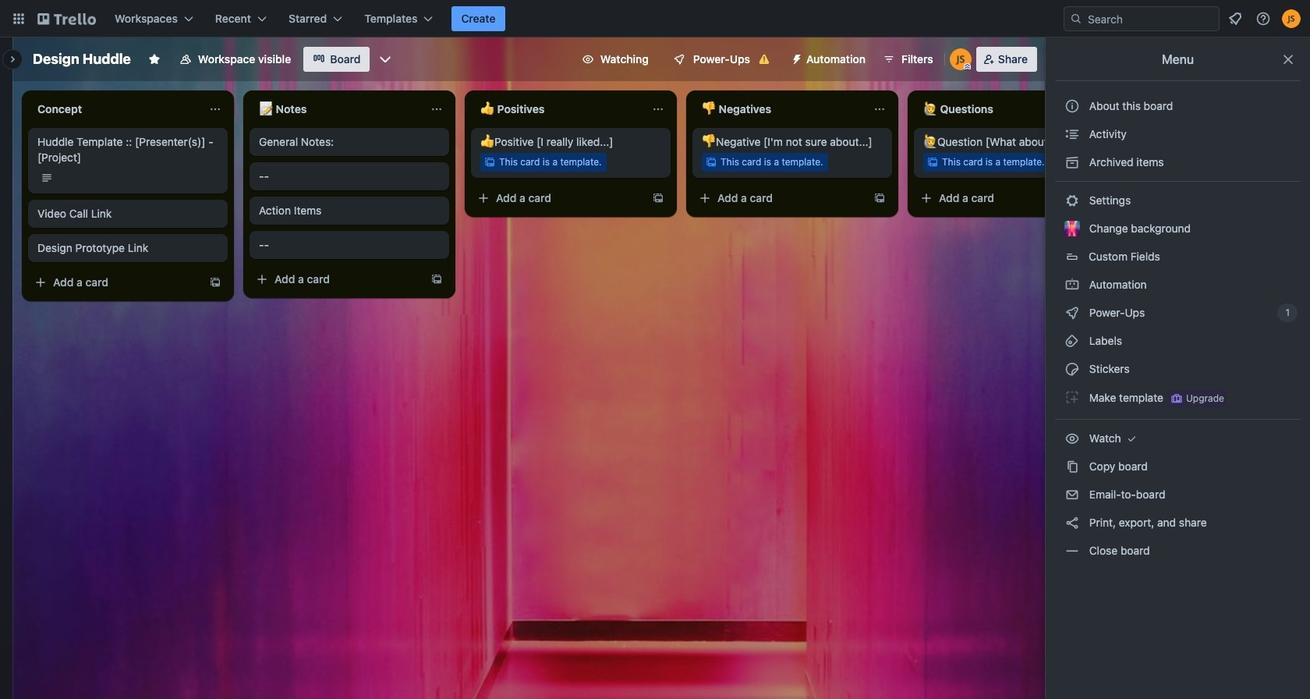 Task type: vqa. For each thing, say whether or not it's contained in the screenshot.
bottom John Smith (johnsmith38824343) icon
yes



Task type: locate. For each thing, give the bounding box(es) containing it.
create from template… image
[[652, 192, 665, 204], [874, 192, 886, 204], [431, 273, 443, 286]]

star or unstar board image
[[148, 53, 161, 66]]

None text field
[[28, 97, 203, 122], [250, 97, 424, 122], [471, 97, 646, 122], [28, 97, 203, 122], [250, 97, 424, 122], [471, 97, 646, 122]]

primary element
[[0, 0, 1311, 37]]

john smith (johnsmith38824343) image
[[1283, 9, 1301, 28], [950, 48, 972, 70]]

1 horizontal spatial john smith (johnsmith38824343) image
[[1283, 9, 1301, 28]]

None text field
[[693, 97, 868, 122], [914, 97, 1089, 122], [693, 97, 868, 122], [914, 97, 1089, 122]]

sm image
[[785, 47, 807, 69], [1065, 193, 1081, 208], [1065, 333, 1081, 349], [1065, 361, 1081, 377], [1065, 431, 1081, 446], [1065, 515, 1081, 531]]

customize views image
[[378, 51, 393, 67]]

sm image
[[1065, 126, 1081, 142], [1065, 154, 1081, 170], [1065, 277, 1081, 293], [1065, 305, 1081, 321], [1065, 389, 1081, 405], [1125, 431, 1140, 446], [1065, 459, 1081, 474], [1065, 487, 1081, 502], [1065, 543, 1081, 559]]

1 horizontal spatial create from template… image
[[652, 192, 665, 204]]

0 horizontal spatial john smith (johnsmith38824343) image
[[950, 48, 972, 70]]

1 vertical spatial john smith (johnsmith38824343) image
[[950, 48, 972, 70]]



Task type: describe. For each thing, give the bounding box(es) containing it.
search image
[[1070, 12, 1083, 25]]

this member is an admin of this board. image
[[964, 63, 971, 70]]

open information menu image
[[1256, 11, 1272, 27]]

0 vertical spatial john smith (johnsmith38824343) image
[[1283, 9, 1301, 28]]

0 notifications image
[[1226, 9, 1245, 28]]

back to home image
[[37, 6, 96, 31]]

2 horizontal spatial create from template… image
[[874, 192, 886, 204]]

create from template… image
[[209, 276, 222, 289]]

0 horizontal spatial create from template… image
[[431, 273, 443, 286]]

Board name text field
[[25, 47, 139, 72]]

Search field
[[1083, 8, 1219, 30]]



